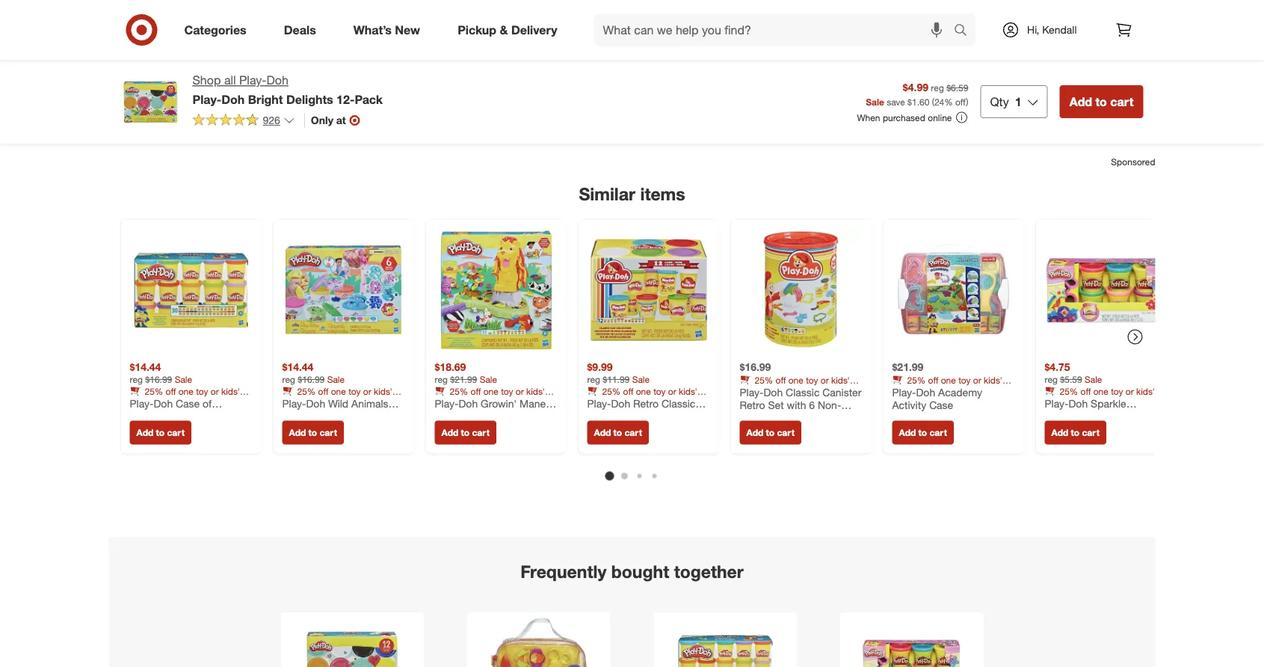 Task type: vqa. For each thing, say whether or not it's contained in the screenshot.
top the Play-Doh Sparkle Compound Collection image's Add To Cart
yes



Task type: locate. For each thing, give the bounding box(es) containing it.
add to cart button for play-doh classic canister retro set with 6 non-toxic colors image
[[740, 421, 802, 445]]

add for play-doh retro classic can collection - 12pk image
[[594, 427, 611, 438]]

toy for top play-doh sparkle compound collection image
[[1111, 385, 1124, 397]]

$14.44 for top play-doh case of imagination image
[[130, 360, 161, 374]]

play-
[[239, 73, 267, 87], [193, 92, 222, 106], [740, 385, 764, 399], [893, 385, 916, 399]]

add to cart button for play-doh academy activity case image
[[893, 421, 954, 445]]

0 horizontal spatial $21.99
[[450, 374, 477, 385]]

play-doh wild animals mixing kit image
[[282, 229, 405, 351]]

toy
[[806, 374, 818, 385], [959, 374, 971, 385], [196, 385, 208, 397], [349, 385, 361, 397], [501, 385, 513, 397], [654, 385, 666, 397], [1111, 385, 1124, 397]]

when purchased online
[[857, 112, 952, 123]]

or for play-doh retro classic can collection - 12pk image
[[668, 385, 677, 397]]

only at
[[311, 114, 346, 127]]

one
[[789, 374, 804, 385], [941, 374, 956, 385], [178, 385, 194, 397], [331, 385, 346, 397], [484, 385, 499, 397], [636, 385, 651, 397], [1094, 385, 1109, 397]]

play- left case
[[893, 385, 916, 399]]

)
[[966, 96, 969, 107]]

qty 1
[[990, 94, 1022, 109]]

deals link
[[271, 13, 335, 46]]

reg inside $18.69 reg $21.99 sale
[[435, 374, 448, 385]]

25%
[[755, 374, 773, 385], [907, 374, 926, 385], [145, 385, 163, 397], [297, 385, 316, 397], [450, 385, 468, 397], [602, 385, 621, 397], [1060, 385, 1079, 397]]

doh left academy
[[916, 385, 936, 399]]

25% off one toy or kids' book
[[740, 374, 850, 397], [893, 374, 1003, 397], [130, 385, 240, 408], [282, 385, 393, 408], [435, 385, 545, 408], [587, 385, 698, 408], [1045, 385, 1155, 408]]

or for play-doh wild animals mixing kit image
[[363, 385, 371, 397]]

doh
[[267, 73, 289, 87], [222, 92, 245, 106], [764, 385, 783, 399], [916, 385, 936, 399]]

play-doh growin' mane lion and friends image
[[435, 229, 558, 351]]

doh up bright
[[267, 73, 289, 87]]

add to cart button
[[1060, 85, 1144, 118], [130, 421, 191, 445], [282, 421, 344, 445], [435, 421, 496, 445], [587, 421, 649, 445], [740, 421, 802, 445], [893, 421, 954, 445], [1045, 421, 1107, 445]]

25% off one toy or kids' book for play-doh retro classic can collection - 12pk image
[[587, 385, 698, 408]]

What can we help you find? suggestions appear below search field
[[594, 13, 958, 46]]

shop all play-doh play-doh bright delights 12-pack
[[193, 73, 383, 106]]

1 $14.44 from the left
[[130, 360, 161, 374]]

reg
[[931, 82, 944, 93], [130, 374, 143, 385], [282, 374, 295, 385], [435, 374, 448, 385], [587, 374, 601, 385], [1045, 374, 1058, 385]]

$5.59
[[1061, 374, 1083, 385]]

sale for top play-doh sparkle compound collection image
[[1085, 374, 1103, 385]]

1 horizontal spatial play-doh sparkle compound collection image
[[1045, 229, 1168, 351]]

canister
[[823, 385, 862, 399]]

book for top play-doh sparkle compound collection image
[[1045, 397, 1066, 408]]

toy for top play-doh case of imagination image
[[196, 385, 208, 397]]

region
[[109, 97, 1177, 667]]

doh down all
[[222, 92, 245, 106]]

sale inside $4.99 reg $6.59 sale save $ 1.60 ( 24 % off )
[[866, 96, 885, 107]]

academy
[[939, 385, 983, 399]]

$14.44 reg $16.99 sale for play-doh wild animals mixing kit image
[[282, 360, 345, 385]]

reg inside $4.75 reg $5.59 sale
[[1045, 374, 1058, 385]]

0 horizontal spatial play-doh sparkle compound collection image
[[861, 616, 963, 667]]

$21.99
[[893, 360, 924, 374], [450, 374, 477, 385]]

25% for play-doh growin' mane lion and friends image
[[450, 385, 468, 397]]

add for top play-doh sparkle compound collection image
[[1052, 427, 1069, 438]]

book
[[740, 385, 760, 397], [893, 385, 913, 397], [130, 397, 150, 408], [282, 397, 303, 408], [435, 397, 455, 408], [587, 397, 608, 408], [1045, 397, 1066, 408]]

0 vertical spatial play-doh case of imagination image
[[130, 229, 252, 351]]

activity
[[893, 399, 927, 412]]

play-doh academy activity case image
[[893, 229, 1015, 351]]

0 horizontal spatial play-doh case of imagination image
[[130, 229, 252, 351]]

1 horizontal spatial $16.99
[[298, 374, 325, 385]]

add to cart button for play-doh growin' mane lion and friends image
[[435, 421, 496, 445]]

doh left with
[[764, 385, 783, 399]]

classic
[[786, 385, 820, 399]]

sale for play-doh wild animals mixing kit image
[[327, 374, 345, 385]]

$4.75
[[1045, 360, 1071, 374]]

or for top play-doh case of imagination image
[[211, 385, 219, 397]]

what's new
[[354, 22, 420, 37]]

sale
[[866, 96, 885, 107], [175, 374, 192, 385], [327, 374, 345, 385], [480, 374, 497, 385], [632, 374, 650, 385], [1085, 374, 1103, 385]]

1 horizontal spatial $14.44 reg $16.99 sale
[[282, 360, 345, 385]]

25% for top play-doh case of imagination image
[[145, 385, 163, 397]]

one for top play-doh case of imagination image
[[178, 385, 194, 397]]

0 horizontal spatial $14.44 reg $16.99 sale
[[130, 360, 192, 385]]

cart for play-doh growin' mane lion and friends image
[[472, 427, 490, 438]]

cart
[[1111, 94, 1134, 109], [167, 427, 185, 438], [320, 427, 337, 438], [472, 427, 490, 438], [625, 427, 642, 438], [777, 427, 795, 438], [930, 427, 947, 438], [1082, 427, 1100, 438]]

one for top play-doh sparkle compound collection image
[[1094, 385, 1109, 397]]

cart for play-doh classic canister retro set with 6 non-toxic colors image
[[777, 427, 795, 438]]

$16.99
[[740, 360, 771, 374], [145, 374, 172, 385], [298, 374, 325, 385]]

only
[[311, 114, 333, 127]]

search button
[[948, 13, 984, 49]]

search
[[948, 24, 984, 39]]

play- down the shop
[[193, 92, 222, 106]]

play- up "toxic"
[[740, 385, 764, 399]]

25% for play-doh wild animals mixing kit image
[[297, 385, 316, 397]]

1
[[1015, 94, 1022, 109]]

&
[[500, 22, 508, 37]]

0 horizontal spatial $16.99
[[145, 374, 172, 385]]

1 horizontal spatial play-doh case of imagination image
[[675, 616, 776, 667]]

cart for play-doh academy activity case image
[[930, 427, 947, 438]]

play-doh case of imagination image
[[130, 229, 252, 351], [675, 616, 776, 667]]

to
[[1096, 94, 1107, 109], [156, 427, 165, 438], [309, 427, 317, 438], [461, 427, 470, 438], [614, 427, 622, 438], [766, 427, 775, 438], [919, 427, 927, 438], [1071, 427, 1080, 438]]

add
[[1070, 94, 1093, 109], [136, 427, 154, 438], [289, 427, 306, 438], [442, 427, 459, 438], [594, 427, 611, 438], [747, 427, 764, 438], [899, 427, 916, 438], [1052, 427, 1069, 438]]

add for play-doh wild animals mixing kit image
[[289, 427, 306, 438]]

at
[[336, 114, 346, 127]]

sale for play-doh retro classic can collection - 12pk image
[[632, 374, 650, 385]]

$14.44
[[130, 360, 161, 374], [282, 360, 314, 374]]

1 vertical spatial play-doh sparkle compound collection image
[[861, 616, 963, 667]]

to for top play-doh sparkle compound collection image
[[1071, 427, 1080, 438]]

play-doh sparkle compound collection image
[[1045, 229, 1168, 351], [861, 616, 963, 667]]

toxic
[[740, 412, 764, 425]]

doh inside play-doh classic canister retro set with 6 non- toxic colors
[[764, 385, 783, 399]]

together
[[674, 561, 744, 582]]

sale inside $9.99 reg $11.99 sale
[[632, 374, 650, 385]]

$6.59
[[947, 82, 969, 93]]

one for play-doh wild animals mixing kit image
[[331, 385, 346, 397]]

add for top play-doh case of imagination image
[[136, 427, 154, 438]]

toy for play-doh wild animals mixing kit image
[[349, 385, 361, 397]]

1 horizontal spatial $21.99
[[893, 360, 924, 374]]

sale inside $18.69 reg $21.99 sale
[[480, 374, 497, 385]]

pickup & delivery
[[458, 22, 558, 37]]

1 $14.44 reg $16.99 sale from the left
[[130, 360, 192, 385]]

$14.44 reg $16.99 sale
[[130, 360, 192, 385], [282, 360, 345, 385]]

or for play-doh growin' mane lion and friends image
[[516, 385, 524, 397]]

926
[[263, 114, 280, 127]]

play- inside play-doh classic canister retro set with 6 non- toxic colors
[[740, 385, 764, 399]]

play- inside the play-doh academy activity case
[[893, 385, 916, 399]]

one for play-doh growin' mane lion and friends image
[[484, 385, 499, 397]]

sale inside $4.75 reg $5.59 sale
[[1085, 374, 1103, 385]]

reg inside $4.99 reg $6.59 sale save $ 1.60 ( 24 % off )
[[931, 82, 944, 93]]

off inside $4.99 reg $6.59 sale save $ 1.60 ( 24 % off )
[[956, 96, 966, 107]]

when
[[857, 112, 881, 123]]

sale for play-doh growin' mane lion and friends image
[[480, 374, 497, 385]]

delights
[[286, 92, 333, 106]]

off
[[956, 96, 966, 107], [776, 374, 786, 385], [928, 374, 939, 385], [166, 385, 176, 397], [318, 385, 329, 397], [471, 385, 481, 397], [623, 385, 634, 397], [1081, 385, 1091, 397]]

2 $14.44 reg $16.99 sale from the left
[[282, 360, 345, 385]]

24
[[935, 96, 945, 107]]

$
[[908, 96, 912, 107]]

book for play-doh retro classic can collection - 12pk image
[[587, 397, 608, 408]]

add for play-doh academy activity case image
[[899, 427, 916, 438]]

kids' for play-doh retro classic can collection - 12pk image
[[679, 385, 698, 397]]

frequently bought together
[[521, 561, 744, 582]]

25% off one toy or kids' book for play-doh growin' mane lion and friends image
[[435, 385, 545, 408]]

or
[[821, 374, 829, 385], [974, 374, 982, 385], [211, 385, 219, 397], [363, 385, 371, 397], [516, 385, 524, 397], [668, 385, 677, 397], [1126, 385, 1134, 397]]

1 horizontal spatial $14.44
[[282, 360, 314, 374]]

kids'
[[832, 374, 850, 385], [984, 374, 1003, 385], [221, 385, 240, 397], [374, 385, 393, 397], [527, 385, 545, 397], [679, 385, 698, 397], [1137, 385, 1155, 397]]

add to cart button for top play-doh case of imagination image
[[130, 421, 191, 445]]

doh inside the play-doh academy activity case
[[916, 385, 936, 399]]

1 vertical spatial play-doh case of imagination image
[[675, 616, 776, 667]]

pickup & delivery link
[[445, 13, 576, 46]]

add to cart
[[1070, 94, 1134, 109], [136, 427, 185, 438], [289, 427, 337, 438], [442, 427, 490, 438], [594, 427, 642, 438], [747, 427, 795, 438], [899, 427, 947, 438], [1052, 427, 1100, 438]]

0 horizontal spatial $14.44
[[130, 360, 161, 374]]

2 $14.44 from the left
[[282, 360, 314, 374]]

2 horizontal spatial $16.99
[[740, 360, 771, 374]]

non-
[[818, 399, 842, 412]]

categories link
[[172, 13, 265, 46]]

categories
[[184, 22, 247, 37]]

reg inside $9.99 reg $11.99 sale
[[587, 374, 601, 385]]

25% for play-doh retro classic can collection - 12pk image
[[602, 385, 621, 397]]

add to cart for play-doh retro classic can collection - 12pk image
[[594, 427, 642, 438]]

add for play-doh growin' mane lion and friends image
[[442, 427, 459, 438]]

add to cart for play-doh wild animals mixing kit image
[[289, 427, 337, 438]]

qty
[[990, 94, 1009, 109]]



Task type: describe. For each thing, give the bounding box(es) containing it.
case
[[930, 399, 954, 412]]

$4.99
[[903, 80, 929, 94]]

%
[[945, 96, 953, 107]]

save
[[887, 96, 905, 107]]

reg for top play-doh sparkle compound collection image
[[1045, 374, 1058, 385]]

to for top play-doh case of imagination image
[[156, 427, 165, 438]]

add to cart for top play-doh sparkle compound collection image
[[1052, 427, 1100, 438]]

retro
[[740, 399, 765, 412]]

$4.99 reg $6.59 sale save $ 1.60 ( 24 % off )
[[866, 80, 969, 107]]

similar items
[[579, 183, 685, 204]]

25% for top play-doh sparkle compound collection image
[[1060, 385, 1079, 397]]

kids' for play-doh growin' mane lion and friends image
[[527, 385, 545, 397]]

kids' for play-doh wild animals mixing kit image
[[374, 385, 393, 397]]

one for play-doh retro classic can collection - 12pk image
[[636, 385, 651, 397]]

play-doh academy activity case
[[893, 385, 983, 412]]

to for play-doh classic canister retro set with 6 non-toxic colors image
[[766, 427, 775, 438]]

kids' for top play-doh case of imagination image
[[221, 385, 240, 397]]

reg for play-doh wild animals mixing kit image
[[282, 374, 295, 385]]

online
[[928, 112, 952, 123]]

cart for play-doh retro classic can collection - 12pk image
[[625, 427, 642, 438]]

reg for play-doh growin' mane lion and friends image
[[435, 374, 448, 385]]

hi, kendall
[[1028, 23, 1077, 36]]

bought
[[612, 561, 670, 582]]

$18.69
[[435, 360, 466, 374]]

book for play-doh growin' mane lion and friends image
[[435, 397, 455, 408]]

$9.99 reg $11.99 sale
[[587, 360, 650, 385]]

0 vertical spatial play-doh sparkle compound collection image
[[1045, 229, 1168, 351]]

pack
[[355, 92, 383, 106]]

hi,
[[1028, 23, 1040, 36]]

sponsored
[[1112, 156, 1156, 168]]

shop
[[193, 73, 221, 87]]

bright
[[248, 92, 283, 106]]

to for play-doh retro classic can collection - 12pk image
[[614, 427, 622, 438]]

926 link
[[193, 113, 295, 130]]

add to cart button for play-doh wild animals mixing kit image
[[282, 421, 344, 445]]

25% off one toy or kids' book for top play-doh sparkle compound collection image
[[1045, 385, 1155, 408]]

cart for top play-doh sparkle compound collection image
[[1082, 427, 1100, 438]]

toy for play-doh retro classic can collection - 12pk image
[[654, 385, 666, 397]]

deals
[[284, 22, 316, 37]]

add for play-doh classic canister retro set with 6 non-toxic colors image
[[747, 427, 764, 438]]

all
[[224, 73, 236, 87]]

set
[[768, 399, 784, 412]]

play-doh classic canister retro set with 6 non- toxic colors
[[740, 385, 862, 425]]

$9.99
[[587, 360, 613, 374]]

frequently
[[521, 561, 607, 582]]

add to cart button for play-doh retro classic can collection - 12pk image
[[587, 421, 649, 445]]

play-doh bright delights 12-pack image
[[302, 616, 403, 667]]

pickup
[[458, 22, 497, 37]]

add to cart for play-doh classic canister retro set with 6 non-toxic colors image
[[747, 427, 795, 438]]

what's new link
[[341, 13, 439, 46]]

$21.99 inside $18.69 reg $21.99 sale
[[450, 374, 477, 385]]

play-doh retro classic can collection - 12pk image
[[587, 229, 710, 351]]

region containing similar items
[[109, 97, 1177, 667]]

book for play-doh wild animals mixing kit image
[[282, 397, 303, 408]]

what's
[[354, 22, 392, 37]]

$18.69 reg $21.99 sale
[[435, 360, 497, 385]]

new
[[395, 22, 420, 37]]

add to cart for play-doh growin' mane lion and friends image
[[442, 427, 490, 438]]

add to cart button for top play-doh sparkle compound collection image
[[1045, 421, 1107, 445]]

1.60
[[912, 96, 930, 107]]

colors
[[767, 412, 797, 425]]

kids' for top play-doh sparkle compound collection image
[[1137, 385, 1155, 397]]

to for play-doh growin' mane lion and friends image
[[461, 427, 470, 438]]

book for top play-doh case of imagination image
[[130, 397, 150, 408]]

(
[[932, 96, 935, 107]]

$11.99
[[603, 374, 630, 385]]

reg for play-doh retro classic can collection - 12pk image
[[587, 374, 601, 385]]

play-doh starter set image
[[488, 616, 590, 667]]

$14.44 for play-doh wild animals mixing kit image
[[282, 360, 314, 374]]

$4.75 reg $5.59 sale
[[1045, 360, 1103, 385]]

12-
[[337, 92, 355, 106]]

cart for play-doh wild animals mixing kit image
[[320, 427, 337, 438]]

to for play-doh wild animals mixing kit image
[[309, 427, 317, 438]]

similar
[[579, 183, 636, 204]]

toy for play-doh growin' mane lion and friends image
[[501, 385, 513, 397]]

image of play-doh bright delights 12-pack image
[[121, 72, 181, 132]]

kendall
[[1043, 23, 1077, 36]]

purchased
[[883, 112, 926, 123]]

$14.44 reg $16.99 sale for top play-doh case of imagination image
[[130, 360, 192, 385]]

with
[[787, 399, 806, 412]]

to for play-doh academy activity case image
[[919, 427, 927, 438]]

25% off one toy or kids' book for top play-doh case of imagination image
[[130, 385, 240, 408]]

delivery
[[511, 22, 558, 37]]

25% off one toy or kids' book for play-doh wild animals mixing kit image
[[282, 385, 393, 408]]

6
[[809, 399, 815, 412]]

add to cart for play-doh academy activity case image
[[899, 427, 947, 438]]

or for top play-doh sparkle compound collection image
[[1126, 385, 1134, 397]]

items
[[640, 183, 685, 204]]

play-doh classic canister retro set with 6 non-toxic colors image
[[740, 229, 863, 351]]

play- up bright
[[239, 73, 267, 87]]



